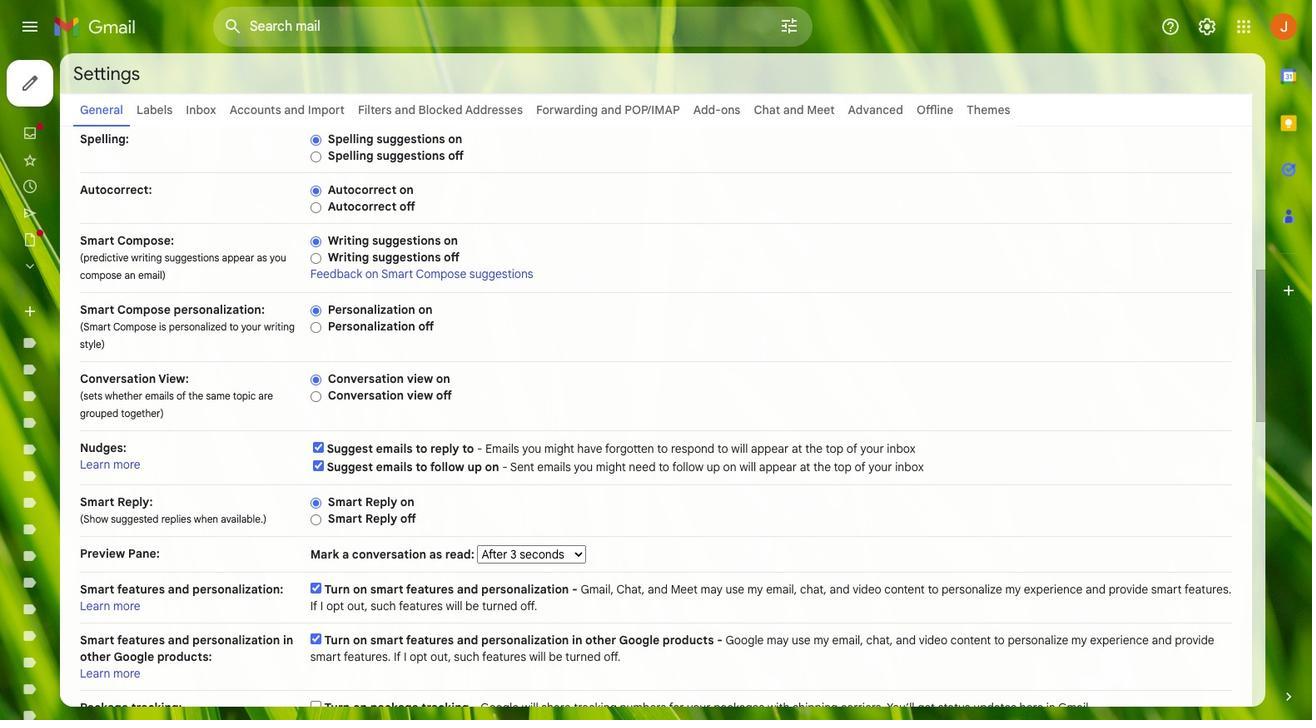 Task type: describe. For each thing, give the bounding box(es) containing it.
content inside google may use my email, chat, and video content to personalize my experience and provide smart features. if i opt out, such features will be turned off.
[[951, 633, 992, 648]]

spelling suggestions on
[[328, 132, 463, 147]]

smart reply: (show suggested replies when available.)
[[80, 495, 267, 526]]

package tracking:
[[80, 701, 182, 716]]

suggestions for spelling suggestions off
[[377, 148, 445, 163]]

accounts and import
[[230, 102, 345, 117]]

personalization inside smart features and personalization in other google products: learn more
[[192, 633, 280, 648]]

conversation view off
[[328, 388, 452, 403]]

feedback on smart compose suggestions
[[311, 267, 534, 282]]

2 follow from the left
[[673, 460, 704, 475]]

- right package
[[472, 701, 478, 716]]

same
[[206, 390, 231, 402]]

preview pane:
[[80, 546, 160, 561]]

suggestions for spelling suggestions on
[[377, 132, 445, 147]]

writing suggestions off
[[328, 250, 460, 265]]

features inside gmail, chat, and meet may use my email, chat, and video content to personalize my experience and provide smart features. if i opt out, such features will be turned off.
[[399, 599, 443, 614]]

suggestions for writing suggestions off
[[372, 250, 441, 265]]

1 horizontal spatial meet
[[807, 102, 835, 117]]

off. inside google may use my email, chat, and video content to personalize my experience and provide smart features. if i opt out, such features will be turned off.
[[604, 650, 621, 665]]

provide inside google may use my email, chat, and video content to personalize my experience and provide smart features. if i opt out, such features will be turned off.
[[1176, 633, 1215, 648]]

suggestions inside smart compose: (predictive writing suggestions appear as you compose an email)
[[165, 252, 219, 264]]

turned inside gmail, chat, and meet may use my email, chat, and video content to personalize my experience and provide smart features. if i opt out, such features will be turned off.
[[482, 599, 518, 614]]

get
[[918, 701, 936, 716]]

personalization off
[[328, 319, 434, 334]]

meet inside gmail, chat, and meet may use my email, chat, and video content to personalize my experience and provide smart features. if i opt out, such features will be turned off.
[[671, 582, 698, 597]]

blocked
[[419, 102, 463, 117]]

general
[[80, 102, 123, 117]]

package
[[370, 701, 419, 716]]

add-ons link
[[694, 102, 741, 117]]

autocorrect off
[[328, 199, 415, 214]]

products:
[[157, 650, 212, 665]]

turn for turn on smart features and personalization in other google products -
[[324, 633, 350, 648]]

1 vertical spatial top
[[834, 460, 852, 475]]

suggest emails to reply to - emails you might have forgotten to respond to will appear at the top of your inbox
[[327, 442, 916, 456]]

offline link
[[917, 102, 954, 117]]

more inside smart features and personalization: learn more
[[113, 599, 141, 614]]

more inside smart features and personalization in other google products: learn more
[[113, 666, 141, 681]]

off for spelling suggestions on
[[448, 148, 464, 163]]

features. inside gmail, chat, and meet may use my email, chat, and video content to personalize my experience and provide smart features. if i opt out, such features will be turned off.
[[1185, 582, 1232, 597]]

nudges:
[[80, 441, 127, 456]]

gmail, chat, and meet may use my email, chat, and video content to personalize my experience and provide smart features. if i opt out, such features will be turned off.
[[311, 582, 1232, 614]]

and inside smart features and personalization: learn more
[[168, 582, 189, 597]]

ons
[[721, 102, 741, 117]]

turn on smart features and personalization -
[[324, 582, 581, 597]]

personalization: inside smart compose personalization: (smart compose is personalized to your writing style)
[[174, 302, 265, 317]]

1 horizontal spatial other
[[586, 633, 617, 648]]

you for as
[[270, 252, 286, 264]]

off up writing suggestions on
[[400, 199, 415, 214]]

will inside google may use my email, chat, and video content to personalize my experience and provide smart features. if i opt out, such features will be turned off.
[[530, 650, 546, 665]]

personalized
[[169, 321, 227, 333]]

emails
[[486, 442, 520, 456]]

content inside gmail, chat, and meet may use my email, chat, and video content to personalize my experience and provide smart features. if i opt out, such features will be turned off.
[[885, 582, 925, 597]]

off for smart reply on
[[401, 511, 416, 526]]

products
[[663, 633, 714, 648]]

themes link
[[967, 102, 1011, 117]]

personalize inside google may use my email, chat, and video content to personalize my experience and provide smart features. if i opt out, such features will be turned off.
[[1008, 633, 1069, 648]]

email)
[[138, 269, 166, 282]]

compose
[[80, 269, 122, 282]]

package
[[80, 701, 128, 716]]

email, inside google may use my email, chat, and video content to personalize my experience and provide smart features. if i opt out, such features will be turned off.
[[833, 633, 864, 648]]

off for conversation view on
[[436, 388, 452, 403]]

may inside gmail, chat, and meet may use my email, chat, and video content to personalize my experience and provide smart features. if i opt out, such features will be turned off.
[[701, 582, 723, 597]]

suggestions for writing suggestions on
[[372, 233, 441, 248]]

0 vertical spatial at
[[792, 442, 803, 456]]

share
[[542, 701, 571, 716]]

video inside google may use my email, chat, and video content to personalize my experience and provide smart features. if i opt out, such features will be turned off.
[[919, 633, 948, 648]]

reply for on
[[366, 495, 398, 510]]

forwarding
[[537, 102, 598, 117]]

conversation view on
[[328, 372, 451, 387]]

filters
[[358, 102, 392, 117]]

view:
[[159, 372, 189, 387]]

add-ons
[[694, 102, 741, 117]]

inbox
[[186, 102, 216, 117]]

will inside gmail, chat, and meet may use my email, chat, and video content to personalize my experience and provide smart features. if i opt out, such features will be turned off.
[[446, 599, 463, 614]]

status
[[939, 701, 971, 716]]

Spelling suggestions on radio
[[311, 134, 321, 146]]

conversation
[[352, 547, 427, 562]]

here
[[1020, 701, 1044, 716]]

read:
[[445, 547, 475, 562]]

0 vertical spatial inbox
[[887, 442, 916, 456]]

provide inside gmail, chat, and meet may use my email, chat, and video content to personalize my experience and provide smart features. if i opt out, such features will be turned off.
[[1109, 582, 1149, 597]]

1 tracking from the left
[[422, 701, 469, 716]]

to inside smart compose personalization: (smart compose is personalized to your writing style)
[[229, 321, 239, 333]]

1 vertical spatial inbox
[[896, 460, 924, 475]]

features inside smart features and personalization: learn more
[[117, 582, 165, 597]]

labels link
[[137, 102, 173, 117]]

1 vertical spatial of
[[847, 442, 858, 456]]

google may use my email, chat, and video content to personalize my experience and provide smart features. if i opt out, such features will be turned off.
[[311, 633, 1215, 665]]

smart for smart reply on
[[328, 495, 363, 510]]

off. inside gmail, chat, and meet may use my email, chat, and video content to personalize my experience and provide smart features. if i opt out, such features will be turned off.
[[521, 599, 538, 614]]

1 vertical spatial the
[[806, 442, 823, 456]]

inbox link
[[186, 102, 216, 117]]

Smart Reply on radio
[[311, 497, 321, 510]]

i inside gmail, chat, and meet may use my email, chat, and video content to personalize my experience and provide smart features. if i opt out, such features will be turned off.
[[321, 599, 324, 614]]

when
[[194, 513, 218, 526]]

smart compose personalization: (smart compose is personalized to your writing style)
[[80, 302, 295, 351]]

turned inside google may use my email, chat, and video content to personalize my experience and provide smart features. if i opt out, such features will be turned off.
[[566, 650, 601, 665]]

reply:
[[117, 495, 153, 510]]

be inside google may use my email, chat, and video content to personalize my experience and provide smart features. if i opt out, such features will be turned off.
[[549, 650, 563, 665]]

gmail,
[[581, 582, 614, 597]]

settings
[[73, 62, 140, 85]]

use inside gmail, chat, and meet may use my email, chat, and video content to personalize my experience and provide smart features. if i opt out, such features will be turned off.
[[726, 582, 745, 597]]

smart for smart features and personalization in other google products: learn more
[[80, 633, 114, 648]]

gmail.
[[1059, 701, 1092, 716]]

may inside google may use my email, chat, and video content to personalize my experience and provide smart features. if i opt out, such features will be turned off.
[[767, 633, 789, 648]]

pop/imap
[[625, 102, 680, 117]]

1 vertical spatial compose
[[117, 302, 171, 317]]

mark
[[311, 547, 339, 562]]

1 vertical spatial as
[[430, 547, 443, 562]]

conversation for conversation view: (sets whether emails of the same topic are grouped together)
[[80, 372, 156, 387]]

and inside smart features and personalization in other google products: learn more
[[168, 633, 189, 648]]

Spelling suggestions off radio
[[311, 151, 321, 163]]

0 horizontal spatial might
[[545, 442, 575, 456]]

smart features and personalization: learn more
[[80, 582, 284, 614]]

forwarding and pop/imap link
[[537, 102, 680, 117]]

such inside google may use my email, chat, and video content to personalize my experience and provide smart features. if i opt out, such features will be turned off.
[[454, 650, 480, 665]]

chat,
[[617, 582, 645, 597]]

preview
[[80, 546, 125, 561]]

writing for writing suggestions on
[[328, 233, 369, 248]]

2 horizontal spatial in
[[1047, 701, 1056, 716]]

grouped
[[80, 407, 119, 420]]

advanced link
[[849, 102, 904, 117]]

labels
[[137, 102, 173, 117]]

import
[[308, 102, 345, 117]]

smart reply on
[[328, 495, 415, 510]]

chat, inside google may use my email, chat, and video content to personalize my experience and provide smart features. if i opt out, such features will be turned off.
[[867, 633, 893, 648]]

other inside smart features and personalization in other google products: learn more
[[80, 650, 111, 665]]

settings image
[[1198, 17, 1218, 37]]

autocorrect on
[[328, 182, 414, 197]]

Search mail text field
[[250, 18, 733, 35]]

2 vertical spatial appear
[[759, 460, 797, 475]]

suggest for suggest emails to reply to - emails you might have forgotten to respond to will appear at the top of your inbox
[[327, 442, 373, 456]]

(predictive
[[80, 252, 129, 264]]

you'll
[[887, 701, 915, 716]]

filters and blocked addresses link
[[358, 102, 523, 117]]

google inside smart features and personalization in other google products: learn more
[[114, 650, 154, 665]]

forgotten
[[605, 442, 655, 456]]

Writing suggestions off radio
[[311, 252, 321, 265]]

the inside conversation view: (sets whether emails of the same topic are grouped together)
[[188, 390, 204, 402]]

writing inside smart compose personalization: (smart compose is personalized to your writing style)
[[264, 321, 295, 333]]

1 follow from the left
[[430, 460, 465, 475]]

spelling:
[[80, 132, 129, 147]]

feedback on smart compose suggestions link
[[311, 267, 534, 282]]

off down personalization on
[[419, 319, 434, 334]]

with
[[768, 701, 790, 716]]

chat, inside gmail, chat, and meet may use my email, chat, and video content to personalize my experience and provide smart features. if i opt out, such features will be turned off.
[[801, 582, 827, 597]]

personalization for turn on smart features and personalization in other google products -
[[482, 633, 569, 648]]

- right products
[[717, 633, 723, 648]]

suggested
[[111, 513, 159, 526]]

personalize inside gmail, chat, and meet may use my email, chat, and video content to personalize my experience and provide smart features. if i opt out, such features will be turned off.
[[942, 582, 1003, 597]]

replies
[[161, 513, 191, 526]]

emails up smart reply on
[[376, 460, 413, 475]]

Personalization on radio
[[311, 305, 321, 317]]

if inside google may use my email, chat, and video content to personalize my experience and provide smart features. if i opt out, such features will be turned off.
[[394, 650, 401, 665]]

- left gmail,
[[572, 582, 578, 597]]

(sets
[[80, 390, 102, 402]]

to inside gmail, chat, and meet may use my email, chat, and video content to personalize my experience and provide smart features. if i opt out, such features will be turned off.
[[928, 582, 939, 597]]

packages
[[714, 701, 765, 716]]

0 vertical spatial top
[[826, 442, 844, 456]]

writing inside smart compose: (predictive writing suggestions appear as you compose an email)
[[131, 252, 162, 264]]



Task type: locate. For each thing, give the bounding box(es) containing it.
off. up turn on smart features and personalization in other google products -
[[521, 599, 538, 614]]

2 learn more link from the top
[[80, 599, 141, 614]]

reply
[[431, 442, 460, 456]]

smart inside smart reply: (show suggested replies when available.)
[[80, 495, 114, 510]]

emails
[[145, 390, 174, 402], [376, 442, 413, 456], [376, 460, 413, 475], [538, 460, 571, 475]]

reply for off
[[366, 511, 398, 526]]

1 vertical spatial view
[[407, 388, 433, 403]]

spelling suggestions off
[[328, 148, 464, 163]]

2 suggest from the top
[[327, 460, 373, 475]]

1 writing from the top
[[328, 233, 369, 248]]

opt inside google may use my email, chat, and video content to personalize my experience and provide smart features. if i opt out, such features will be turned off.
[[410, 650, 428, 665]]

autocorrect for autocorrect off
[[328, 199, 397, 214]]

Autocorrect on radio
[[311, 185, 321, 197]]

more down preview pane:
[[113, 599, 141, 614]]

2 vertical spatial compose
[[113, 321, 157, 333]]

smart right smart reply on radio
[[328, 495, 363, 510]]

if
[[311, 599, 318, 614], [394, 650, 401, 665]]

need
[[629, 460, 656, 475]]

conversation view: (sets whether emails of the same topic are grouped together)
[[80, 372, 273, 420]]

smart for smart compose personalization: (smart compose is personalized to your writing style)
[[80, 302, 114, 317]]

learn down the nudges:
[[80, 457, 110, 472]]

opt up package
[[410, 650, 428, 665]]

0 vertical spatial personalization
[[328, 302, 416, 317]]

1 vertical spatial use
[[792, 633, 811, 648]]

up down 'respond'
[[707, 460, 721, 475]]

personalization: up personalized
[[174, 302, 265, 317]]

0 vertical spatial features.
[[1185, 582, 1232, 597]]

may
[[701, 582, 723, 597], [767, 633, 789, 648]]

1 horizontal spatial experience
[[1091, 633, 1150, 648]]

1 spelling from the top
[[328, 132, 374, 147]]

in inside smart features and personalization in other google products: learn more
[[283, 633, 294, 648]]

personalization for personalization on
[[328, 302, 416, 317]]

features. inside google may use my email, chat, and video content to personalize my experience and provide smart features. if i opt out, such features will be turned off.
[[344, 650, 391, 665]]

3 learn more link from the top
[[80, 666, 141, 681]]

smart up package
[[80, 633, 114, 648]]

as
[[257, 252, 267, 264], [430, 547, 443, 562]]

search mail image
[[218, 12, 248, 42]]

personalization: down available.) at the left bottom of the page
[[192, 582, 284, 597]]

0 horizontal spatial i
[[321, 599, 324, 614]]

1 personalization from the top
[[328, 302, 416, 317]]

smart for smart reply off
[[328, 511, 363, 526]]

learn inside smart features and personalization in other google products: learn more
[[80, 666, 110, 681]]

0 vertical spatial appear
[[222, 252, 254, 264]]

1 vertical spatial might
[[596, 460, 626, 475]]

my
[[748, 582, 764, 597], [1006, 582, 1021, 597], [814, 633, 830, 648], [1072, 633, 1088, 648]]

as left read:
[[430, 547, 443, 562]]

smart down writing suggestions off
[[381, 267, 413, 282]]

0 horizontal spatial writing
[[131, 252, 162, 264]]

an
[[124, 269, 136, 282]]

spelling right the spelling suggestions off radio
[[328, 148, 374, 163]]

smart compose: (predictive writing suggestions appear as you compose an email)
[[80, 233, 286, 282]]

1 horizontal spatial be
[[549, 650, 563, 665]]

None search field
[[213, 7, 813, 47]]

learn
[[80, 457, 110, 472], [80, 599, 110, 614], [80, 666, 110, 681]]

1 reply from the top
[[366, 495, 398, 510]]

Personalization off radio
[[311, 321, 321, 334]]

personalize
[[942, 582, 1003, 597], [1008, 633, 1069, 648]]

Smart Reply off radio
[[311, 514, 321, 526]]

video
[[853, 582, 882, 597], [919, 633, 948, 648]]

whether
[[105, 390, 142, 402]]

out, down turn on smart features and personalization - at the bottom of the page
[[431, 650, 451, 665]]

smart inside smart compose personalization: (smart compose is personalized to your writing style)
[[80, 302, 114, 317]]

2 writing from the top
[[328, 250, 369, 265]]

are
[[259, 390, 273, 402]]

1 vertical spatial other
[[80, 650, 111, 665]]

None checkbox
[[313, 442, 324, 453], [313, 461, 324, 471], [313, 442, 324, 453], [313, 461, 324, 471]]

smart inside google may use my email, chat, and video content to personalize my experience and provide smart features. if i opt out, such features will be turned off.
[[311, 650, 341, 665]]

will
[[732, 442, 748, 456], [740, 460, 757, 475], [446, 599, 463, 614], [530, 650, 546, 665], [522, 701, 539, 716]]

reply up smart reply off on the left bottom
[[366, 495, 398, 510]]

Conversation view off radio
[[311, 391, 321, 403]]

conversation
[[80, 372, 156, 387], [328, 372, 404, 387], [328, 388, 404, 403]]

smart inside smart features and personalization: learn more
[[80, 582, 114, 597]]

2 view from the top
[[407, 388, 433, 403]]

0 horizontal spatial provide
[[1109, 582, 1149, 597]]

be
[[466, 599, 479, 614], [549, 650, 563, 665]]

1 vertical spatial appear
[[751, 442, 789, 456]]

1 learn more link from the top
[[80, 457, 141, 472]]

0 vertical spatial learn
[[80, 457, 110, 472]]

provide
[[1109, 582, 1149, 597], [1176, 633, 1215, 648]]

0 vertical spatial provide
[[1109, 582, 1149, 597]]

1 horizontal spatial writing
[[264, 321, 295, 333]]

mark a conversation as read:
[[311, 547, 478, 562]]

appear
[[222, 252, 254, 264], [751, 442, 789, 456], [759, 460, 797, 475]]

opt
[[327, 599, 344, 614], [410, 650, 428, 665]]

0 vertical spatial chat,
[[801, 582, 827, 597]]

of inside conversation view: (sets whether emails of the same topic are grouped together)
[[176, 390, 186, 402]]

if down 'mark'
[[311, 599, 318, 614]]

writing for writing suggestions off
[[328, 250, 369, 265]]

1 vertical spatial content
[[951, 633, 992, 648]]

1 horizontal spatial i
[[404, 650, 407, 665]]

smart down preview
[[80, 582, 114, 597]]

1 horizontal spatial use
[[792, 633, 811, 648]]

view
[[407, 372, 433, 387], [407, 388, 433, 403]]

learn up package
[[80, 666, 110, 681]]

spelling for spelling suggestions off
[[328, 148, 374, 163]]

0 vertical spatial use
[[726, 582, 745, 597]]

out, down a at left
[[347, 599, 368, 614]]

you down have
[[574, 460, 593, 475]]

0 vertical spatial turn
[[324, 582, 350, 597]]

1 more from the top
[[113, 457, 141, 472]]

to
[[229, 321, 239, 333], [416, 442, 428, 456], [463, 442, 474, 456], [658, 442, 668, 456], [718, 442, 729, 456], [416, 460, 428, 475], [659, 460, 670, 475], [928, 582, 939, 597], [995, 633, 1005, 648]]

main menu image
[[20, 17, 40, 37]]

advanced search options image
[[773, 9, 806, 42]]

experience inside gmail, chat, and meet may use my email, chat, and video content to personalize my experience and provide smart features. if i opt out, such features will be turned off.
[[1024, 582, 1083, 597]]

3 more from the top
[[113, 666, 141, 681]]

i inside google may use my email, chat, and video content to personalize my experience and provide smart features. if i opt out, such features will be turned off.
[[404, 650, 407, 665]]

conversation for conversation view off
[[328, 388, 404, 403]]

appear inside smart compose: (predictive writing suggestions appear as you compose an email)
[[222, 252, 254, 264]]

personalization for turn on smart features and personalization -
[[482, 582, 569, 597]]

0 vertical spatial of
[[176, 390, 186, 402]]

2 spelling from the top
[[328, 148, 374, 163]]

1 vertical spatial out,
[[431, 650, 451, 665]]

google inside google may use my email, chat, and video content to personalize my experience and provide smart features. if i opt out, such features will be turned off.
[[726, 633, 764, 648]]

1 vertical spatial email,
[[833, 633, 864, 648]]

respond
[[671, 442, 715, 456]]

1 vertical spatial turn
[[324, 633, 350, 648]]

0 horizontal spatial email,
[[767, 582, 798, 597]]

1 vertical spatial personalization:
[[192, 582, 284, 597]]

be down turn on smart features and personalization - at the bottom of the page
[[466, 599, 479, 614]]

personalization
[[482, 582, 569, 597], [192, 633, 280, 648], [482, 633, 569, 648]]

learn more link for nudges:
[[80, 457, 141, 472]]

2 personalization from the top
[[328, 319, 416, 334]]

reply down smart reply on
[[366, 511, 398, 526]]

1 horizontal spatial follow
[[673, 460, 704, 475]]

smart right the 'smart reply off' radio
[[328, 511, 363, 526]]

advanced
[[849, 102, 904, 117]]

as left "writing suggestions off" option
[[257, 252, 267, 264]]

personalization up products:
[[192, 633, 280, 648]]

emails left reply
[[376, 442, 413, 456]]

features inside smart features and personalization in other google products: learn more
[[117, 633, 165, 648]]

2 horizontal spatial you
[[574, 460, 593, 475]]

you left "writing suggestions off" option
[[270, 252, 286, 264]]

be down turn on smart features and personalization in other google products -
[[549, 650, 563, 665]]

together)
[[121, 407, 164, 420]]

conversation up the "conversation view off"
[[328, 372, 404, 387]]

compose down writing suggestions off
[[416, 267, 467, 282]]

features
[[117, 582, 165, 597], [406, 582, 454, 597], [399, 599, 443, 614], [117, 633, 165, 648], [406, 633, 454, 648], [482, 650, 527, 665]]

view for off
[[407, 388, 433, 403]]

numbers
[[620, 701, 667, 716]]

meet right chat
[[807, 102, 835, 117]]

view up the "conversation view off"
[[407, 372, 433, 387]]

forwarding and pop/imap
[[537, 102, 680, 117]]

google left products
[[619, 633, 660, 648]]

features inside google may use my email, chat, and video content to personalize my experience and provide smart features. if i opt out, such features will be turned off.
[[482, 650, 527, 665]]

1 vertical spatial experience
[[1091, 633, 1150, 648]]

0 vertical spatial might
[[545, 442, 575, 456]]

smart inside gmail, chat, and meet may use my email, chat, and video content to personalize my experience and provide smart features. if i opt out, such features will be turned off.
[[1152, 582, 1182, 597]]

conversation inside conversation view: (sets whether emails of the same topic are grouped together)
[[80, 372, 156, 387]]

learn inside nudges: learn more
[[80, 457, 110, 472]]

if inside gmail, chat, and meet may use my email, chat, and video content to personalize my experience and provide smart features. if i opt out, such features will be turned off.
[[311, 599, 318, 614]]

off up feedback on smart compose suggestions
[[444, 250, 460, 265]]

tracking right package
[[422, 701, 469, 716]]

personalization up turn on smart features and personalization in other google products -
[[482, 582, 569, 597]]

Writing suggestions on radio
[[311, 236, 321, 248]]

google down gmail, chat, and meet may use my email, chat, and video content to personalize my experience and provide smart features. if i opt out, such features will be turned off.
[[726, 633, 764, 648]]

0 horizontal spatial may
[[701, 582, 723, 597]]

1 horizontal spatial in
[[572, 633, 583, 648]]

Autocorrect off radio
[[311, 201, 321, 214]]

smart up '(predictive'
[[80, 233, 114, 248]]

autocorrect:
[[80, 182, 152, 197]]

compose:
[[117, 233, 174, 248]]

Conversation view on radio
[[311, 374, 321, 386]]

accounts and import link
[[230, 102, 345, 117]]

may down gmail, chat, and meet may use my email, chat, and video content to personalize my experience and provide smart features. if i opt out, such features will be turned off.
[[767, 633, 789, 648]]

emails down view: at the bottom
[[145, 390, 174, 402]]

2 turn from the top
[[324, 633, 350, 648]]

0 vertical spatial writing
[[328, 233, 369, 248]]

writing up feedback
[[328, 250, 369, 265]]

the
[[188, 390, 204, 402], [806, 442, 823, 456], [814, 460, 831, 475]]

might
[[545, 442, 575, 456], [596, 460, 626, 475]]

turn on package tracking - google will share tracking numbers for your packages with shipping carriers. you'll get status updates here in gmail.
[[324, 701, 1092, 716]]

1 vertical spatial meet
[[671, 582, 698, 597]]

0 vertical spatial other
[[586, 633, 617, 648]]

1 autocorrect from the top
[[328, 182, 397, 197]]

1 horizontal spatial you
[[522, 442, 542, 456]]

learn more link for smart features and personalization in other google products:
[[80, 666, 141, 681]]

suggestions
[[377, 132, 445, 147], [377, 148, 445, 163], [372, 233, 441, 248], [372, 250, 441, 265], [165, 252, 219, 264], [470, 267, 534, 282]]

0 horizontal spatial as
[[257, 252, 267, 264]]

1 vertical spatial video
[[919, 633, 948, 648]]

1 horizontal spatial personalize
[[1008, 633, 1069, 648]]

of
[[176, 390, 186, 402], [847, 442, 858, 456], [855, 460, 866, 475]]

smart up (smart
[[80, 302, 114, 317]]

1 vertical spatial learn
[[80, 599, 110, 614]]

might left have
[[545, 442, 575, 456]]

0 vertical spatial learn more link
[[80, 457, 141, 472]]

your inside smart compose personalization: (smart compose is personalized to your writing style)
[[241, 321, 262, 333]]

1 vertical spatial turned
[[566, 650, 601, 665]]

0 vertical spatial meet
[[807, 102, 835, 117]]

learn more link up package
[[80, 666, 141, 681]]

1 vertical spatial off.
[[604, 650, 621, 665]]

personalization: inside smart features and personalization: learn more
[[192, 582, 284, 597]]

i up package
[[404, 650, 407, 665]]

None checkbox
[[311, 583, 321, 594], [311, 634, 321, 645], [311, 701, 321, 712], [311, 583, 321, 594], [311, 634, 321, 645], [311, 701, 321, 712]]

(smart
[[80, 321, 111, 333]]

such down turn on smart features and personalization in other google products -
[[454, 650, 480, 665]]

out, inside gmail, chat, and meet may use my email, chat, and video content to personalize my experience and provide smart features. if i opt out, such features will be turned off.
[[347, 599, 368, 614]]

personalization up share in the bottom of the page
[[482, 633, 569, 648]]

topic
[[233, 390, 256, 402]]

shipping
[[793, 701, 838, 716]]

0 horizontal spatial off.
[[521, 599, 538, 614]]

0 horizontal spatial meet
[[671, 582, 698, 597]]

2 autocorrect from the top
[[328, 199, 397, 214]]

1 horizontal spatial turned
[[566, 650, 601, 665]]

0 vertical spatial video
[[853, 582, 882, 597]]

writing down compose:
[[131, 252, 162, 264]]

1 learn from the top
[[80, 457, 110, 472]]

spelling for spelling suggestions on
[[328, 132, 374, 147]]

support image
[[1161, 17, 1181, 37]]

smart for smart features and personalization: learn more
[[80, 582, 114, 597]]

1 horizontal spatial video
[[919, 633, 948, 648]]

1 horizontal spatial features.
[[1185, 582, 1232, 597]]

2 vertical spatial the
[[814, 460, 831, 475]]

addresses
[[465, 102, 523, 117]]

0 vertical spatial you
[[270, 252, 286, 264]]

turn on smart features and personalization in other google products -
[[324, 633, 726, 648]]

emails inside conversation view: (sets whether emails of the same topic are grouped together)
[[145, 390, 174, 402]]

pane:
[[128, 546, 160, 561]]

tracking right share in the bottom of the page
[[574, 701, 617, 716]]

you inside smart compose: (predictive writing suggestions appear as you compose an email)
[[270, 252, 286, 264]]

1 view from the top
[[407, 372, 433, 387]]

up left sent
[[468, 460, 482, 475]]

autocorrect down autocorrect on
[[328, 199, 397, 214]]

tracking
[[422, 701, 469, 716], [574, 701, 617, 716]]

1 vertical spatial provide
[[1176, 633, 1215, 648]]

0 horizontal spatial tracking
[[422, 701, 469, 716]]

2 tracking from the left
[[574, 701, 617, 716]]

writing right writing suggestions on radio
[[328, 233, 369, 248]]

such down the conversation
[[371, 599, 396, 614]]

more down the nudges:
[[113, 457, 141, 472]]

1 vertical spatial more
[[113, 599, 141, 614]]

more inside nudges: learn more
[[113, 457, 141, 472]]

google left products:
[[114, 650, 154, 665]]

personalization down personalization on
[[328, 319, 416, 334]]

smart inside smart features and personalization in other google products: learn more
[[80, 633, 114, 648]]

emails right sent
[[538, 460, 571, 475]]

0 horizontal spatial use
[[726, 582, 745, 597]]

nudges: learn more
[[80, 441, 141, 472]]

view down conversation view on
[[407, 388, 433, 403]]

google left share in the bottom of the page
[[481, 701, 519, 716]]

2 reply from the top
[[366, 511, 398, 526]]

i down 'mark'
[[321, 599, 324, 614]]

feedback
[[311, 267, 363, 282]]

off.
[[521, 599, 538, 614], [604, 650, 621, 665]]

add-
[[694, 102, 721, 117]]

personalization up the personalization off
[[328, 302, 416, 317]]

smart up (show
[[80, 495, 114, 510]]

turned up turn on smart features and personalization in other google products -
[[482, 599, 518, 614]]

other
[[586, 633, 617, 648], [80, 650, 111, 665]]

1 vertical spatial may
[[767, 633, 789, 648]]

1 horizontal spatial email,
[[833, 633, 864, 648]]

email, up google may use my email, chat, and video content to personalize my experience and provide smart features. if i opt out, such features will be turned off.
[[767, 582, 798, 597]]

2 learn from the top
[[80, 599, 110, 614]]

you for emails
[[522, 442, 542, 456]]

1 horizontal spatial provide
[[1176, 633, 1215, 648]]

2 more from the top
[[113, 599, 141, 614]]

2 up from the left
[[707, 460, 721, 475]]

turned up share in the bottom of the page
[[566, 650, 601, 665]]

follow down reply
[[430, 460, 465, 475]]

such inside gmail, chat, and meet may use my email, chat, and video content to personalize my experience and provide smart features. if i opt out, such features will be turned off.
[[371, 599, 396, 614]]

0 horizontal spatial features.
[[344, 650, 391, 665]]

be inside gmail, chat, and meet may use my email, chat, and video content to personalize my experience and provide smart features. if i opt out, such features will be turned off.
[[466, 599, 479, 614]]

0 vertical spatial be
[[466, 599, 479, 614]]

experience inside google may use my email, chat, and video content to personalize my experience and provide smart features. if i opt out, such features will be turned off.
[[1091, 633, 1150, 648]]

off. up numbers
[[604, 650, 621, 665]]

suggest for suggest emails to follow up on - sent emails you might need to follow up on will appear at the top of your inbox
[[327, 460, 373, 475]]

0 horizontal spatial in
[[283, 633, 294, 648]]

accounts
[[230, 102, 281, 117]]

follow down 'respond'
[[673, 460, 704, 475]]

updates
[[974, 701, 1017, 716]]

0 vertical spatial turned
[[482, 599, 518, 614]]

learn more link down the nudges:
[[80, 457, 141, 472]]

smart for smart reply: (show suggested replies when available.)
[[80, 495, 114, 510]]

0 horizontal spatial such
[[371, 599, 396, 614]]

1 suggest from the top
[[327, 442, 373, 456]]

if up package
[[394, 650, 401, 665]]

off up reply
[[436, 388, 452, 403]]

0 vertical spatial personalize
[[942, 582, 1003, 597]]

tracking:
[[131, 701, 182, 716]]

other up package
[[80, 650, 111, 665]]

chat and meet
[[754, 102, 835, 117]]

learn more link for smart features and personalization:
[[80, 599, 141, 614]]

1 up from the left
[[468, 460, 482, 475]]

opt inside gmail, chat, and meet may use my email, chat, and video content to personalize my experience and provide smart features. if i opt out, such features will be turned off.
[[327, 599, 344, 614]]

1 vertical spatial you
[[522, 442, 542, 456]]

learn down preview
[[80, 599, 110, 614]]

compose up is
[[117, 302, 171, 317]]

-
[[477, 442, 483, 456], [502, 460, 508, 475], [572, 582, 578, 597], [717, 633, 723, 648], [472, 701, 478, 716]]

email, inside gmail, chat, and meet may use my email, chat, and video content to personalize my experience and provide smart features. if i opt out, such features will be turned off.
[[767, 582, 798, 597]]

email, up carriers.
[[833, 633, 864, 648]]

might down suggest emails to reply to - emails you might have forgotten to respond to will appear at the top of your inbox at the bottom
[[596, 460, 626, 475]]

0 horizontal spatial turned
[[482, 599, 518, 614]]

conversation down conversation view on
[[328, 388, 404, 403]]

gmail image
[[53, 10, 144, 43]]

tab list
[[1266, 53, 1313, 661]]

off for writing suggestions on
[[444, 250, 460, 265]]

video inside gmail, chat, and meet may use my email, chat, and video content to personalize my experience and provide smart features. if i opt out, such features will be turned off.
[[853, 582, 882, 597]]

inbox
[[887, 442, 916, 456], [896, 460, 924, 475]]

1 vertical spatial personalization
[[328, 319, 416, 334]]

1 vertical spatial at
[[800, 460, 811, 475]]

learn more link down preview
[[80, 599, 141, 614]]

meet up products
[[671, 582, 698, 597]]

0 vertical spatial compose
[[416, 267, 467, 282]]

0 vertical spatial off.
[[521, 599, 538, 614]]

as inside smart compose: (predictive writing suggestions appear as you compose an email)
[[257, 252, 267, 264]]

compose left is
[[113, 321, 157, 333]]

learn inside smart features and personalization: learn more
[[80, 599, 110, 614]]

1 vertical spatial spelling
[[328, 148, 374, 163]]

use inside google may use my email, chat, and video content to personalize my experience and provide smart features. if i opt out, such features will be turned off.
[[792, 633, 811, 648]]

- left emails
[[477, 442, 483, 456]]

conversation up whether
[[80, 372, 156, 387]]

0 horizontal spatial be
[[466, 599, 479, 614]]

other down gmail,
[[586, 633, 617, 648]]

more up package tracking: at left
[[113, 666, 141, 681]]

may up products
[[701, 582, 723, 597]]

1 vertical spatial features.
[[344, 650, 391, 665]]

2 vertical spatial learn
[[80, 666, 110, 681]]

2 vertical spatial turn
[[324, 701, 350, 716]]

content
[[885, 582, 925, 597], [951, 633, 992, 648]]

autocorrect up autocorrect off
[[328, 182, 397, 197]]

2 vertical spatial you
[[574, 460, 593, 475]]

personalization for personalization off
[[328, 319, 416, 334]]

out, inside google may use my email, chat, and video content to personalize my experience and provide smart features. if i opt out, such features will be turned off.
[[431, 650, 451, 665]]

to inside google may use my email, chat, and video content to personalize my experience and provide smart features. if i opt out, such features will be turned off.
[[995, 633, 1005, 648]]

0 vertical spatial out,
[[347, 599, 368, 614]]

personalization
[[328, 302, 416, 317], [328, 319, 416, 334]]

chat, up carriers.
[[867, 633, 893, 648]]

smart inside smart compose: (predictive writing suggestions appear as you compose an email)
[[80, 233, 114, 248]]

1 vertical spatial opt
[[410, 650, 428, 665]]

2 vertical spatial of
[[855, 460, 866, 475]]

1 horizontal spatial chat,
[[867, 633, 893, 648]]

smart for smart compose: (predictive writing suggestions appear as you compose an email)
[[80, 233, 114, 248]]

themes
[[967, 102, 1011, 117]]

sent
[[510, 460, 535, 475]]

reply
[[366, 495, 398, 510], [366, 511, 398, 526]]

1 vertical spatial suggest
[[327, 460, 373, 475]]

view for on
[[407, 372, 433, 387]]

0 vertical spatial writing
[[131, 252, 162, 264]]

0 vertical spatial more
[[113, 457, 141, 472]]

0 vertical spatial email,
[[767, 582, 798, 597]]

off up mark a conversation as read:
[[401, 511, 416, 526]]

3 turn from the top
[[324, 701, 350, 716]]

navigation
[[0, 53, 200, 721]]

conversation for conversation view on
[[328, 372, 404, 387]]

0 vertical spatial if
[[311, 599, 318, 614]]

1 horizontal spatial opt
[[410, 650, 428, 665]]

for
[[669, 701, 684, 716]]

general link
[[80, 102, 123, 117]]

writing left the personalization off option
[[264, 321, 295, 333]]

top
[[826, 442, 844, 456], [834, 460, 852, 475]]

1 turn from the top
[[324, 582, 350, 597]]

use up google may use my email, chat, and video content to personalize my experience and provide smart features. if i opt out, such features will be turned off.
[[726, 582, 745, 597]]

off down blocked
[[448, 148, 464, 163]]

1 vertical spatial if
[[394, 650, 401, 665]]

3 learn from the top
[[80, 666, 110, 681]]

opt down a at left
[[327, 599, 344, 614]]

turn for turn on smart features and personalization -
[[324, 582, 350, 597]]

chat, up google may use my email, chat, and video content to personalize my experience and provide smart features. if i opt out, such features will be turned off.
[[801, 582, 827, 597]]

0 horizontal spatial experience
[[1024, 582, 1083, 597]]

spelling right the spelling suggestions on "radio"
[[328, 132, 374, 147]]

0 vertical spatial autocorrect
[[328, 182, 397, 197]]

smart reply off
[[328, 511, 416, 526]]

- left sent
[[502, 460, 508, 475]]

1 vertical spatial writing
[[328, 250, 369, 265]]

0 horizontal spatial if
[[311, 599, 318, 614]]

chat
[[754, 102, 781, 117]]

autocorrect for autocorrect on
[[328, 182, 397, 197]]

meet
[[807, 102, 835, 117], [671, 582, 698, 597]]

1 horizontal spatial tracking
[[574, 701, 617, 716]]

1 horizontal spatial might
[[596, 460, 626, 475]]



Task type: vqa. For each thing, say whether or not it's contained in the screenshot.
products
yes



